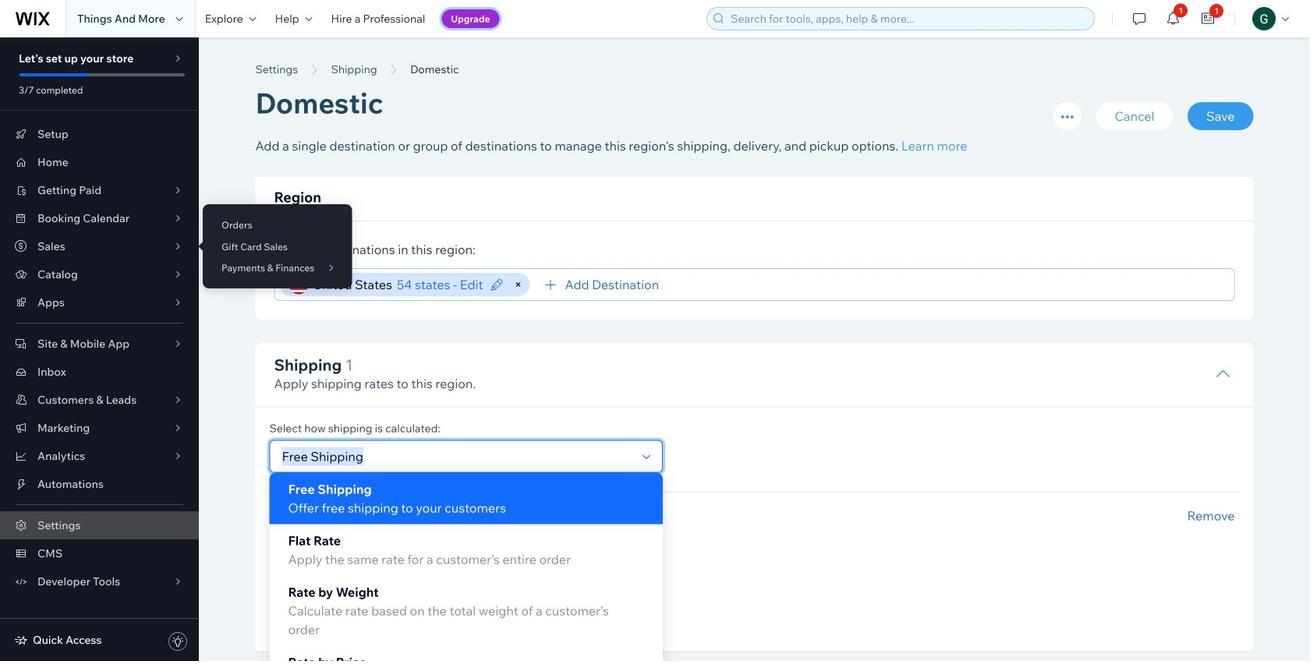 Task type: vqa. For each thing, say whether or not it's contained in the screenshot.
3.5 for Schedulista Bookings
no



Task type: describe. For each thing, give the bounding box(es) containing it.
0 field
[[525, 592, 638, 618]]

e.g., 3 - 5 business days field
[[280, 592, 483, 618]]

sidebar element
[[0, 37, 199, 661]]

Search for tools, apps, help & more... field
[[726, 8, 1090, 30]]



Task type: locate. For each thing, give the bounding box(es) containing it.
None field
[[664, 269, 1227, 300], [277, 441, 636, 472], [664, 269, 1227, 300], [277, 441, 636, 472]]

list box
[[270, 473, 663, 661]]

option
[[270, 473, 663, 525]]

arrow up outline image
[[1216, 366, 1231, 382]]

e.g., Standard Shipping field
[[280, 526, 561, 553]]



